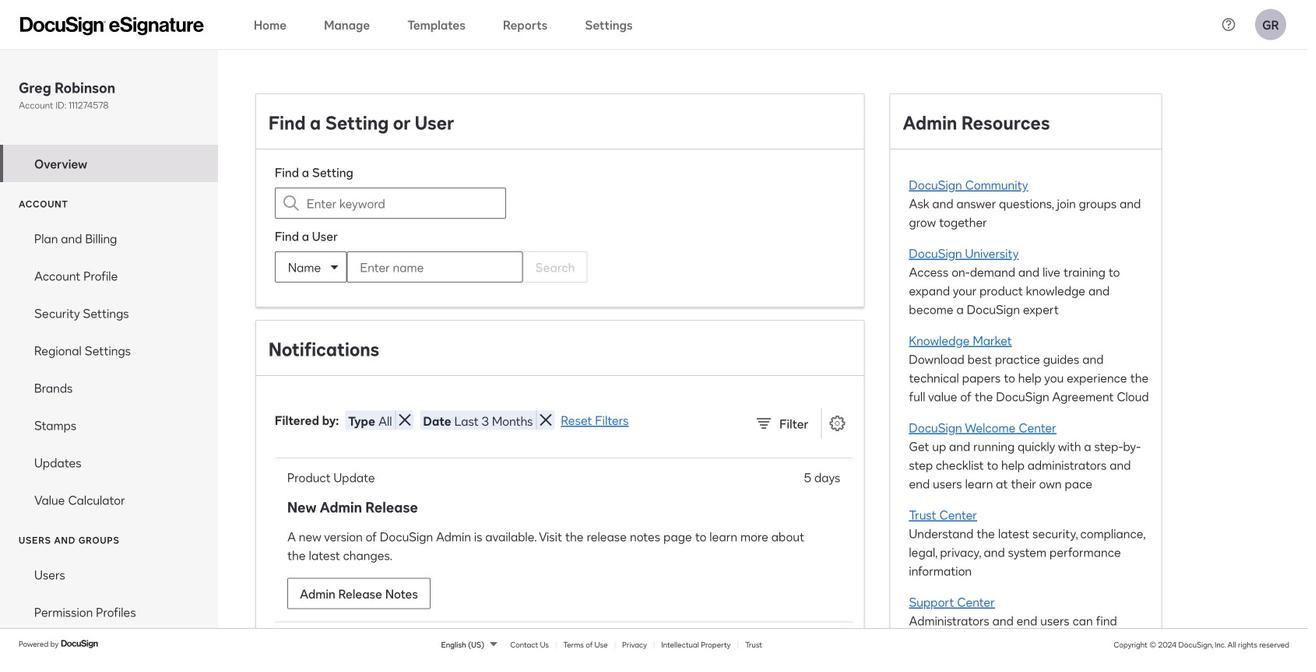 Task type: vqa. For each thing, say whether or not it's contained in the screenshot.
Enter Keyword text field
yes



Task type: describe. For each thing, give the bounding box(es) containing it.
docusign admin image
[[20, 17, 204, 35]]

Enter keyword text field
[[307, 189, 474, 218]]



Task type: locate. For each thing, give the bounding box(es) containing it.
account element
[[0, 220, 218, 519]]

Enter name text field
[[348, 252, 491, 282]]

users and groups element
[[0, 556, 218, 661]]

docusign image
[[61, 638, 100, 651]]



